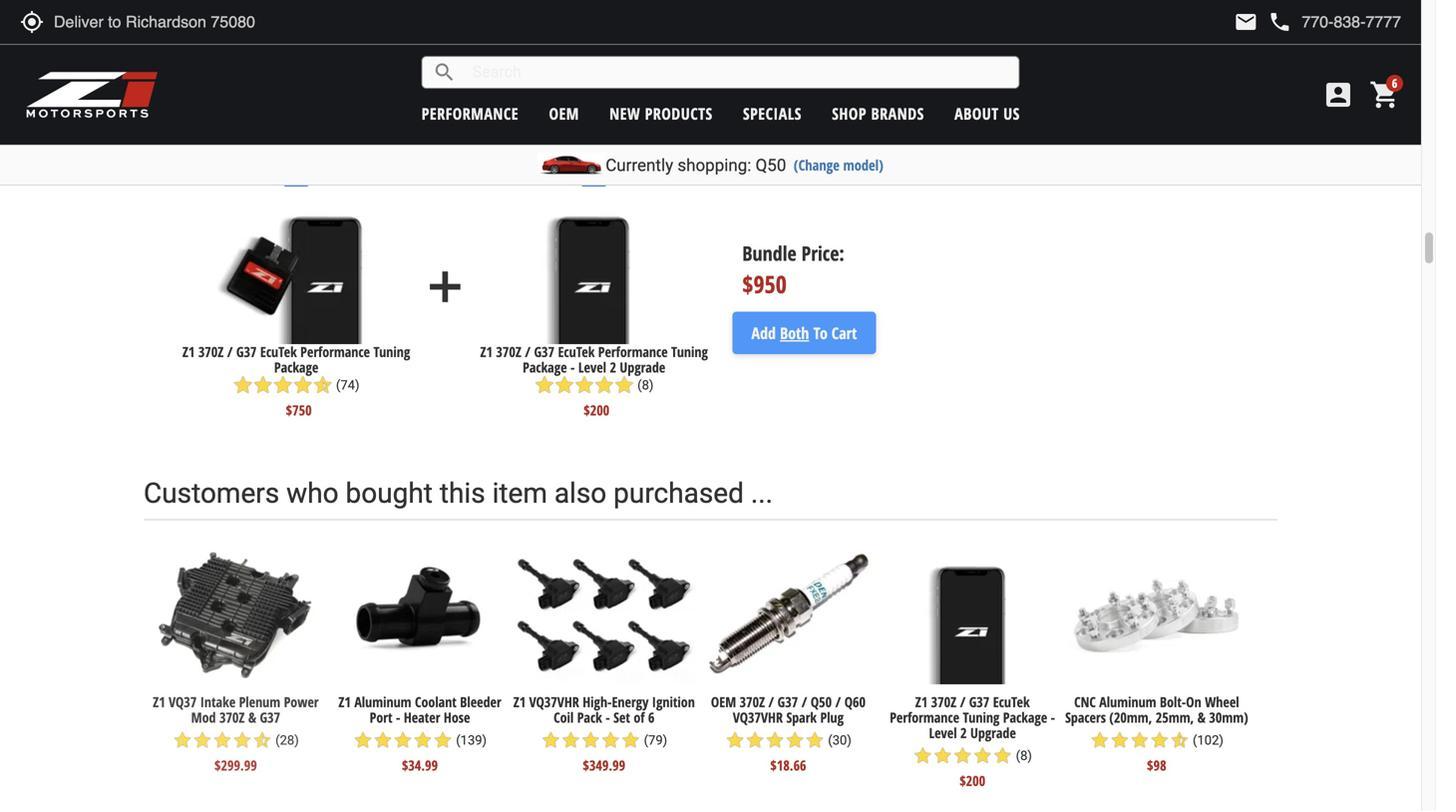Task type: locate. For each thing, give the bounding box(es) containing it.
q50
[[756, 155, 787, 175], [811, 693, 832, 712]]

vq37
[[169, 693, 197, 712]]

0 horizontal spatial tuning
[[374, 342, 410, 361]]

upgrade
[[620, 358, 666, 377], [971, 723, 1016, 742]]

0 vertical spatial upgrade
[[620, 358, 666, 377]]

account_box link
[[1318, 79, 1360, 111]]

0 vertical spatial $200
[[584, 400, 610, 419]]

1 horizontal spatial performance
[[598, 342, 668, 361]]

z1 vq37 intake plenum power mod 370z & g37 star star star star star_half (28) $299.99
[[153, 693, 319, 775]]

0 horizontal spatial ecutek
[[260, 342, 297, 361]]

0 vertical spatial (8)
[[638, 377, 654, 392]]

/ inside z1 370z / g37 ecutek performance tuning package star star star star star_half (74) $750
[[227, 342, 233, 361]]

$34.99
[[402, 756, 438, 775]]

phone link
[[1268, 10, 1402, 34]]

z1 motorsports logo image
[[25, 70, 159, 120]]

1 horizontal spatial (8)
[[1016, 748, 1032, 763]]

1 horizontal spatial package
[[523, 358, 567, 377]]

2 horizontal spatial star_half
[[1170, 730, 1190, 750]]

oem inside oem 370z / g37 / q50 / q60 vq37vhr spark plug star star star star star (30) $18.66
[[711, 693, 736, 712]]

this
[[440, 477, 486, 510]]

spark
[[787, 708, 817, 727]]

star_half left (28)
[[252, 730, 272, 750]]

2 & from the left
[[1198, 708, 1206, 727]]

intake
[[200, 693, 236, 712]]

oem
[[549, 103, 579, 124], [711, 693, 736, 712]]

brands
[[871, 103, 925, 124]]

vq37vhr
[[529, 693, 579, 712], [733, 708, 783, 727]]

1 horizontal spatial level
[[929, 723, 957, 742]]

currently shopping: q50 (change model)
[[606, 155, 884, 175]]

1 vertical spatial upgrade
[[971, 723, 1016, 742]]

0 horizontal spatial z1 370z / g37 ecutek performance tuning package - level 2 upgrade star star star star star (8) $200
[[480, 342, 708, 419]]

star_half down 25mm,
[[1170, 730, 1190, 750]]

also
[[555, 477, 607, 510]]

1 horizontal spatial $200
[[960, 771, 986, 790]]

customers who bought this item also purchased ...
[[144, 477, 773, 510]]

add
[[420, 262, 470, 312]]

new products link
[[610, 103, 713, 124]]

mail phone
[[1234, 10, 1292, 34]]

/
[[227, 342, 233, 361], [525, 342, 531, 361], [769, 693, 774, 712], [802, 693, 807, 712], [836, 693, 841, 712], [960, 693, 966, 712]]

1 vertical spatial oem
[[711, 693, 736, 712]]

1 vertical spatial level
[[929, 723, 957, 742]]

1 horizontal spatial aluminum
[[1100, 693, 1157, 712]]

model)
[[844, 155, 884, 175]]

aluminum right cnc
[[1100, 693, 1157, 712]]

ecutek
[[260, 342, 297, 361], [558, 342, 595, 361], [993, 693, 1030, 712]]

& up (102)
[[1198, 708, 1206, 727]]

set
[[614, 708, 630, 727]]

vq37vhr left high- on the left of page
[[529, 693, 579, 712]]

shop brands link
[[832, 103, 925, 124]]

0 vertical spatial 2
[[610, 358, 616, 377]]

star_half inside z1 370z / g37 ecutek performance tuning package star star star star star_half (74) $750
[[313, 375, 333, 395]]

1 horizontal spatial z1 370z / g37 ecutek performance tuning package - level 2 upgrade star star star star star (8) $200
[[890, 693, 1056, 790]]

1 horizontal spatial star_half
[[313, 375, 333, 395]]

aluminum for $34.99
[[354, 693, 412, 712]]

1 vertical spatial z1 370z / g37 ecutek performance tuning package - level 2 upgrade star star star star star (8) $200
[[890, 693, 1056, 790]]

oem right ignition
[[711, 693, 736, 712]]

bought
[[346, 477, 433, 510]]

customers
[[144, 477, 280, 510]]

star_half inside z1 vq37 intake plenum power mod 370z & g37 star star star star star_half (28) $299.99
[[252, 730, 272, 750]]

0 horizontal spatial vq37vhr
[[529, 693, 579, 712]]

370z
[[198, 342, 224, 361], [496, 342, 522, 361], [740, 693, 765, 712], [931, 693, 957, 712], [219, 708, 245, 727]]

z1 inside z1 vq37vhr high-energy ignition coil pack - set of 6 star star star star star (79) $349.99
[[514, 693, 526, 712]]

pack
[[577, 708, 602, 727]]

shopping:
[[678, 155, 752, 175]]

to
[[814, 322, 828, 343]]

aluminum left coolant
[[354, 693, 412, 712]]

2 aluminum from the left
[[1100, 693, 1157, 712]]

1 horizontal spatial q50
[[811, 693, 832, 712]]

add
[[752, 322, 776, 343]]

1 horizontal spatial vq37vhr
[[733, 708, 783, 727]]

cart
[[832, 322, 857, 343]]

ecutek inside z1 370z / g37 ecutek performance tuning package star star star star star_half (74) $750
[[260, 342, 297, 361]]

1 vertical spatial q50
[[811, 693, 832, 712]]

1 horizontal spatial ecutek
[[558, 342, 595, 361]]

my_location
[[20, 10, 44, 34]]

high-
[[583, 693, 612, 712]]

0 vertical spatial oem
[[549, 103, 579, 124]]

370z inside oem 370z / g37 / q50 / q60 vq37vhr spark plug star star star star star (30) $18.66
[[740, 693, 765, 712]]

q50 left (change
[[756, 155, 787, 175]]

1 horizontal spatial upgrade
[[971, 723, 1016, 742]]

bleeder
[[460, 693, 502, 712]]

bought
[[280, 86, 369, 119]]

oem left new
[[549, 103, 579, 124]]

&
[[248, 708, 256, 727], [1198, 708, 1206, 727]]

phone
[[1268, 10, 1292, 34]]

(8)
[[638, 377, 654, 392], [1016, 748, 1032, 763]]

specials
[[743, 103, 802, 124]]

z1
[[182, 342, 195, 361], [480, 342, 493, 361], [153, 693, 165, 712], [339, 693, 351, 712], [514, 693, 526, 712], [916, 693, 928, 712]]

aluminum inside z1 aluminum coolant bleeder port - heater hose star star star star star (139) $34.99
[[354, 693, 412, 712]]

2 horizontal spatial package
[[1003, 708, 1048, 727]]

2 horizontal spatial performance
[[890, 708, 960, 727]]

$750
[[286, 400, 312, 419]]

star_half
[[313, 375, 333, 395], [252, 730, 272, 750], [1170, 730, 1190, 750]]

- inside z1 vq37vhr high-energy ignition coil pack - set of 6 star star star star star (79) $349.99
[[606, 708, 610, 727]]

add both to cart
[[752, 322, 857, 343]]

0 horizontal spatial q50
[[756, 155, 787, 175]]

port
[[370, 708, 393, 727]]

mod
[[191, 708, 216, 727]]

performance
[[300, 342, 370, 361], [598, 342, 668, 361], [890, 708, 960, 727]]

2
[[610, 358, 616, 377], [961, 723, 967, 742]]

vq37vhr inside oem 370z / g37 / q50 / q60 vq37vhr spark plug star star star star star (30) $18.66
[[733, 708, 783, 727]]

1 horizontal spatial 2
[[961, 723, 967, 742]]

- inside z1 aluminum coolant bleeder port - heater hose star star star star star (139) $34.99
[[396, 708, 400, 727]]

cnc aluminum bolt-on wheel spacers (20mm, 25mm, & 30mm) star star star star star_half (102) $98
[[1066, 693, 1249, 775]]

0 horizontal spatial performance
[[300, 342, 370, 361]]

0 horizontal spatial star_half
[[252, 730, 272, 750]]

25mm,
[[1156, 708, 1195, 727]]

z1 370z / g37 ecutek performance tuning package - level 2 upgrade star star star star star (8) $200
[[480, 342, 708, 419], [890, 693, 1056, 790]]

q50 left q60
[[811, 693, 832, 712]]

1 horizontal spatial oem
[[711, 693, 736, 712]]

& right intake
[[248, 708, 256, 727]]

products
[[645, 103, 713, 124]]

& inside z1 vq37 intake plenum power mod 370z & g37 star star star star star_half (28) $299.99
[[248, 708, 256, 727]]

0 horizontal spatial aluminum
[[354, 693, 412, 712]]

0 horizontal spatial upgrade
[[620, 358, 666, 377]]

1 & from the left
[[248, 708, 256, 727]]

aluminum
[[354, 693, 412, 712], [1100, 693, 1157, 712]]

about
[[955, 103, 999, 124]]

package inside z1 370z / g37 ecutek performance tuning package star star star star star_half (74) $750
[[274, 358, 319, 377]]

0 horizontal spatial oem
[[549, 103, 579, 124]]

hose
[[444, 708, 470, 727]]

$349.99
[[583, 756, 626, 775]]

q50 inside oem 370z / g37 / q50 / q60 vq37vhr spark plug star star star star star (30) $18.66
[[811, 693, 832, 712]]

0 vertical spatial z1 370z / g37 ecutek performance tuning package - level 2 upgrade star star star star star (8) $200
[[480, 342, 708, 419]]

0 vertical spatial level
[[579, 358, 607, 377]]

0 horizontal spatial level
[[579, 358, 607, 377]]

1 aluminum from the left
[[354, 693, 412, 712]]

370z inside z1 vq37 intake plenum power mod 370z & g37 star star star star star_half (28) $299.99
[[219, 708, 245, 727]]

0 horizontal spatial &
[[248, 708, 256, 727]]

g37
[[236, 342, 257, 361], [534, 342, 555, 361], [778, 693, 798, 712], [969, 693, 990, 712], [260, 708, 280, 727]]

search
[[433, 60, 457, 84]]

oem 370z / g37 / q50 / q60 vq37vhr spark plug star star star star star (30) $18.66
[[711, 693, 866, 775]]

1 horizontal spatial &
[[1198, 708, 1206, 727]]

30mm)
[[1210, 708, 1249, 727]]

vq37vhr left spark
[[733, 708, 783, 727]]

tuning
[[374, 342, 410, 361], [671, 342, 708, 361], [963, 708, 1000, 727]]

plug
[[821, 708, 844, 727]]

star_half left (74)
[[313, 375, 333, 395]]

0 vertical spatial q50
[[756, 155, 787, 175]]

package
[[274, 358, 319, 377], [523, 358, 567, 377], [1003, 708, 1048, 727]]

both
[[780, 322, 810, 343]]

aluminum inside cnc aluminum bolt-on wheel spacers (20mm, 25mm, & 30mm) star star star star star_half (102) $98
[[1100, 693, 1157, 712]]

shop
[[832, 103, 867, 124]]

0 horizontal spatial package
[[274, 358, 319, 377]]

us
[[1004, 103, 1020, 124]]

level
[[579, 358, 607, 377], [929, 723, 957, 742]]



Task type: vqa. For each thing, say whether or not it's contained in the screenshot.
Wheel
yes



Task type: describe. For each thing, give the bounding box(es) containing it.
(28)
[[276, 733, 299, 748]]

1 vertical spatial $200
[[960, 771, 986, 790]]

vq37vhr inside z1 vq37vhr high-energy ignition coil pack - set of 6 star star star star star (79) $349.99
[[529, 693, 579, 712]]

2 horizontal spatial ecutek
[[993, 693, 1030, 712]]

new
[[610, 103, 641, 124]]

oem link
[[549, 103, 579, 124]]

(30)
[[828, 733, 852, 748]]

shopping_cart
[[1370, 79, 1402, 111]]

cnc
[[1075, 693, 1096, 712]]

$950
[[743, 268, 787, 300]]

Search search field
[[457, 57, 1019, 88]]

z1 inside z1 aluminum coolant bleeder port - heater hose star star star star star (139) $34.99
[[339, 693, 351, 712]]

g37 inside z1 370z / g37 ecutek performance tuning package star star star star star_half (74) $750
[[236, 342, 257, 361]]

account_box
[[1323, 79, 1355, 111]]

(change model) link
[[794, 155, 884, 175]]

spacers
[[1066, 708, 1106, 727]]

currently
[[606, 155, 674, 175]]

bolt-
[[1160, 693, 1187, 712]]

(20mm,
[[1110, 708, 1153, 727]]

2 horizontal spatial tuning
[[963, 708, 1000, 727]]

z1 inside z1 370z / g37 ecutek performance tuning package star star star star star_half (74) $750
[[182, 342, 195, 361]]

specials link
[[743, 103, 802, 124]]

oem for oem 370z / g37 / q50 / q60 vq37vhr spark plug star star star star star (30) $18.66
[[711, 693, 736, 712]]

1 vertical spatial 2
[[961, 723, 967, 742]]

bundle price: $950
[[743, 239, 845, 300]]

coil
[[554, 708, 574, 727]]

oem for oem
[[549, 103, 579, 124]]

(change
[[794, 155, 840, 175]]

mail link
[[1234, 10, 1258, 34]]

6
[[648, 708, 655, 727]]

frequently
[[144, 86, 273, 119]]

q60
[[845, 693, 866, 712]]

370z inside z1 370z / g37 ecutek performance tuning package star star star star star_half (74) $750
[[198, 342, 224, 361]]

coolant
[[415, 693, 457, 712]]

1 horizontal spatial tuning
[[671, 342, 708, 361]]

g37 inside z1 vq37 intake plenum power mod 370z & g37 star star star star star_half (28) $299.99
[[260, 708, 280, 727]]

$18.66
[[771, 756, 807, 775]]

performance link
[[422, 103, 519, 124]]

0 horizontal spatial (8)
[[638, 377, 654, 392]]

$98
[[1147, 756, 1167, 775]]

shop brands
[[832, 103, 925, 124]]

tuning inside z1 370z / g37 ecutek performance tuning package star star star star star_half (74) $750
[[374, 342, 410, 361]]

plenum
[[239, 693, 280, 712]]

frequently bought together
[[144, 86, 486, 119]]

heater
[[404, 708, 440, 727]]

bundle
[[743, 239, 797, 267]]

star_half inside cnc aluminum bolt-on wheel spacers (20mm, 25mm, & 30mm) star star star star star_half (102) $98
[[1170, 730, 1190, 750]]

price:
[[802, 239, 845, 267]]

(102)
[[1193, 733, 1224, 748]]

energy
[[612, 693, 649, 712]]

ignition
[[652, 693, 695, 712]]

z1 aluminum coolant bleeder port - heater hose star star star star star (139) $34.99
[[339, 693, 502, 775]]

performance
[[422, 103, 519, 124]]

$299.99
[[215, 756, 257, 775]]

z1 inside z1 vq37 intake plenum power mod 370z & g37 star star star star star_half (28) $299.99
[[153, 693, 165, 712]]

(139)
[[456, 733, 487, 748]]

...
[[751, 477, 773, 510]]

purchased
[[614, 477, 744, 510]]

0 horizontal spatial 2
[[610, 358, 616, 377]]

z1 370z / g37 ecutek performance tuning package star star star star star_half (74) $750
[[182, 342, 410, 419]]

(79)
[[644, 733, 668, 748]]

mail
[[1234, 10, 1258, 34]]

0 horizontal spatial $200
[[584, 400, 610, 419]]

(74)
[[336, 377, 360, 392]]

about us
[[955, 103, 1020, 124]]

wheel
[[1205, 693, 1240, 712]]

aluminum for star_half
[[1100, 693, 1157, 712]]

& inside cnc aluminum bolt-on wheel spacers (20mm, 25mm, & 30mm) star star star star star_half (102) $98
[[1198, 708, 1206, 727]]

z1 vq37vhr high-energy ignition coil pack - set of 6 star star star star star (79) $349.99
[[514, 693, 695, 775]]

about us link
[[955, 103, 1020, 124]]

item
[[492, 477, 548, 510]]

g37 inside oem 370z / g37 / q50 / q60 vq37vhr spark plug star star star star star (30) $18.66
[[778, 693, 798, 712]]

together
[[376, 86, 486, 119]]

1 vertical spatial (8)
[[1016, 748, 1032, 763]]

on
[[1187, 693, 1202, 712]]

power
[[284, 693, 319, 712]]

shopping_cart link
[[1365, 79, 1402, 111]]

performance inside z1 370z / g37 ecutek performance tuning package star star star star star_half (74) $750
[[300, 342, 370, 361]]

of
[[634, 708, 645, 727]]



